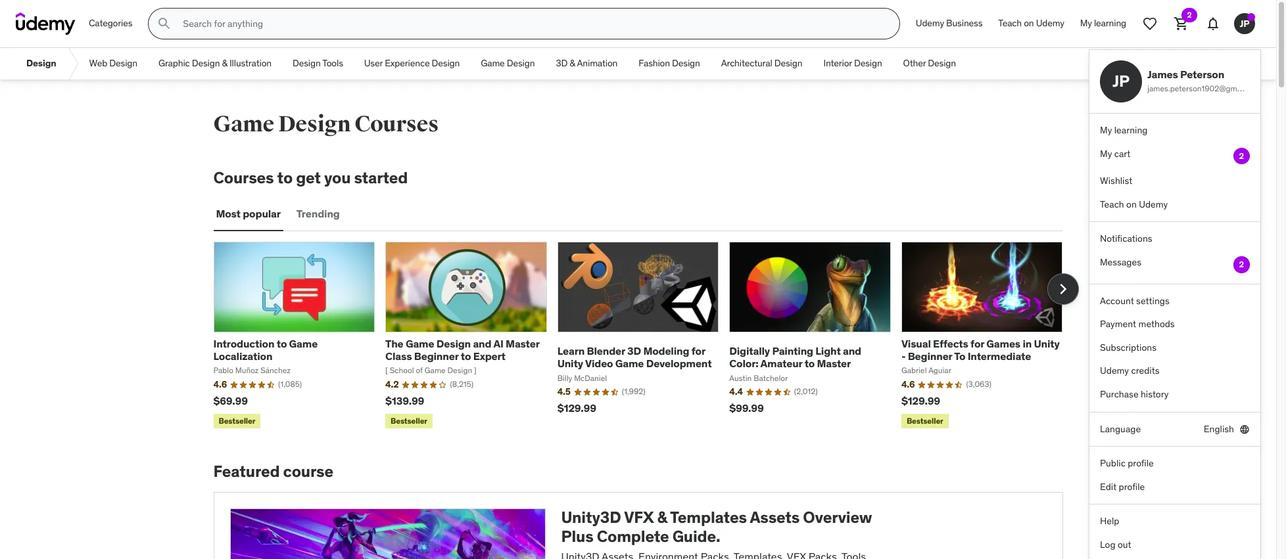 Task type: vqa. For each thing, say whether or not it's contained in the screenshot.
3
no



Task type: describe. For each thing, give the bounding box(es) containing it.
graphic
[[158, 57, 190, 69]]

public profile
[[1100, 458, 1154, 470]]

arrow pointing to subcategory menu links image
[[67, 48, 79, 80]]

-
[[902, 350, 906, 363]]

light
[[816, 345, 841, 358]]

notifications link
[[1090, 228, 1261, 251]]

you have alerts image
[[1248, 13, 1256, 21]]

edit profile link
[[1090, 476, 1261, 499]]

user experience design link
[[354, 48, 470, 80]]

for inside visual effects for games in unity - beginner to intermediate
[[971, 337, 985, 351]]

vfx
[[624, 508, 654, 528]]

messages
[[1100, 257, 1142, 268]]

illustration
[[230, 57, 272, 69]]

my for the topmost "my learning" 'link'
[[1080, 17, 1092, 29]]

carousel element
[[213, 242, 1079, 432]]

to inside the game design and ai master class beginner to expert
[[461, 350, 471, 363]]

subscriptions
[[1100, 342, 1157, 354]]

get
[[296, 168, 321, 188]]

2 for notifications
[[1240, 260, 1245, 270]]

0 vertical spatial 2
[[1187, 10, 1192, 20]]

udemy business link
[[908, 8, 991, 39]]

interior design
[[824, 57, 882, 69]]

fashion design
[[639, 57, 700, 69]]

methods
[[1139, 318, 1175, 330]]

design tools
[[293, 57, 343, 69]]

my cart
[[1100, 148, 1131, 160]]

design tools link
[[282, 48, 354, 80]]

design inside user experience design link
[[432, 57, 460, 69]]

notifications
[[1100, 233, 1153, 245]]

digitally painting light and color: amateur to master
[[730, 345, 862, 370]]

account
[[1100, 295, 1134, 307]]

popular
[[243, 207, 281, 220]]

development
[[646, 357, 712, 370]]

my learning for the topmost "my learning" 'link'
[[1080, 17, 1127, 29]]

color:
[[730, 357, 759, 370]]

fashion
[[639, 57, 670, 69]]

profile for public profile
[[1128, 458, 1154, 470]]

english
[[1204, 423, 1235, 435]]

user
[[364, 57, 383, 69]]

other
[[903, 57, 926, 69]]

jp for my learning
[[1113, 71, 1130, 91]]

localization
[[213, 350, 273, 363]]

most popular button
[[213, 198, 283, 230]]

digitally
[[730, 345, 770, 358]]

game inside introduction to game localization
[[289, 337, 318, 351]]

help link
[[1090, 511, 1261, 534]]

udemy image
[[16, 12, 76, 35]]

introduction to game localization
[[213, 337, 318, 363]]

account settings link
[[1090, 290, 1261, 313]]

wishlist link
[[1090, 170, 1261, 193]]

jp for jp
[[1240, 17, 1250, 29]]

and for light
[[843, 345, 862, 358]]

interior design link
[[813, 48, 893, 80]]

game design
[[481, 57, 535, 69]]

3d inside learn blender 3d modeling for unity video game development
[[628, 345, 641, 358]]

public
[[1100, 458, 1126, 470]]

graphic design & illustration link
[[148, 48, 282, 80]]

most popular
[[216, 207, 281, 220]]

modeling
[[644, 345, 690, 358]]

unity3d vfx & templates assets overview plus complete guide.
[[561, 508, 872, 547]]

1 vertical spatial courses
[[213, 168, 274, 188]]

0 vertical spatial teach on udemy
[[999, 17, 1065, 29]]

trending button
[[294, 198, 342, 230]]

teach for the rightmost teach on udemy link
[[1100, 199, 1125, 210]]

to inside introduction to game localization
[[277, 337, 287, 351]]

to inside digitally painting light and color: amateur to master
[[805, 357, 815, 370]]

amateur
[[761, 357, 803, 370]]

assets
[[750, 508, 800, 528]]

to left get
[[277, 168, 293, 188]]

shopping cart with 2 items image
[[1174, 16, 1190, 32]]

digitally painting light and color: amateur to master link
[[730, 345, 862, 370]]

interior
[[824, 57, 852, 69]]

beginner for effects
[[908, 350, 953, 363]]

unity for visual effects for games in unity - beginner to intermediate
[[1034, 337, 1060, 351]]

credits
[[1132, 365, 1160, 377]]

account settings
[[1100, 295, 1170, 307]]

other design link
[[893, 48, 967, 80]]

architectural design link
[[711, 48, 813, 80]]

the game design and ai master class beginner to expert link
[[385, 337, 540, 363]]

learn blender 3d modeling for unity video game development
[[558, 345, 712, 370]]

business
[[947, 17, 983, 29]]

& for graphic
[[222, 57, 228, 69]]

you
[[324, 168, 351, 188]]

0 vertical spatial teach on udemy link
[[991, 8, 1073, 39]]

in
[[1023, 337, 1032, 351]]

design inside the architectural design 'link'
[[775, 57, 803, 69]]

master inside digitally painting light and color: amateur to master
[[817, 357, 851, 370]]

web
[[89, 57, 107, 69]]

learning for "my learning" 'link' to the bottom
[[1115, 124, 1148, 136]]

design inside "graphic design & illustration" link
[[192, 57, 220, 69]]

web design link
[[79, 48, 148, 80]]

2 for my learning
[[1240, 151, 1245, 161]]

tools
[[322, 57, 343, 69]]

master inside the game design and ai master class beginner to expert
[[506, 337, 540, 351]]

help
[[1100, 516, 1120, 528]]

class
[[385, 350, 412, 363]]

1 vertical spatial on
[[1127, 199, 1137, 210]]

subscriptions link
[[1090, 337, 1261, 360]]

introduction
[[213, 337, 275, 351]]

visual effects for games in unity - beginner to intermediate
[[902, 337, 1060, 363]]

design inside design link
[[26, 57, 56, 69]]

plus
[[561, 527, 594, 547]]

payment
[[1100, 318, 1137, 330]]

payment methods link
[[1090, 313, 1261, 337]]

web design
[[89, 57, 137, 69]]

out
[[1118, 539, 1132, 551]]

purchase history link
[[1090, 383, 1261, 407]]

purchase
[[1100, 389, 1139, 401]]

submit search image
[[157, 16, 173, 32]]

edit
[[1100, 481, 1117, 493]]

design link
[[16, 48, 67, 80]]

profile for edit profile
[[1119, 481, 1145, 493]]

james peterson james.peterson1902@gmail.com
[[1148, 68, 1263, 94]]

for inside learn blender 3d modeling for unity video game development
[[692, 345, 705, 358]]

design inside other design 'link'
[[928, 57, 956, 69]]

most
[[216, 207, 241, 220]]

ai
[[494, 337, 504, 351]]

public profile link
[[1090, 453, 1261, 476]]

design inside interior design link
[[854, 57, 882, 69]]

design inside game design link
[[507, 57, 535, 69]]



Task type: locate. For each thing, give the bounding box(es) containing it.
2 beginner from the left
[[908, 350, 953, 363]]

and inside the game design and ai master class beginner to expert
[[473, 337, 492, 351]]

profile
[[1128, 458, 1154, 470], [1119, 481, 1145, 493]]

3d & animation link
[[546, 48, 628, 80]]

my learning link
[[1073, 8, 1135, 39], [1090, 119, 1261, 142]]

1 horizontal spatial unity
[[1034, 337, 1060, 351]]

design inside web design link
[[109, 57, 137, 69]]

0 vertical spatial my learning
[[1080, 17, 1127, 29]]

1 vertical spatial learning
[[1115, 124, 1148, 136]]

featured
[[213, 462, 280, 482]]

my
[[1080, 17, 1092, 29], [1100, 124, 1112, 136], [1100, 148, 1112, 160]]

1 horizontal spatial 3d
[[628, 345, 641, 358]]

games
[[987, 337, 1021, 351]]

categories
[[89, 17, 132, 29]]

and left ai
[[473, 337, 492, 351]]

0 vertical spatial teach
[[999, 17, 1022, 29]]

1 vertical spatial unity
[[558, 357, 583, 370]]

fashion design link
[[628, 48, 711, 80]]

1 vertical spatial teach on udemy
[[1100, 199, 1168, 210]]

0 vertical spatial my learning link
[[1073, 8, 1135, 39]]

edit profile
[[1100, 481, 1145, 493]]

design inside 'fashion design' link
[[672, 57, 700, 69]]

design right experience
[[432, 57, 460, 69]]

on down wishlist
[[1127, 199, 1137, 210]]

log out link
[[1090, 534, 1261, 557]]

0 horizontal spatial courses
[[213, 168, 274, 188]]

master
[[506, 337, 540, 351], [817, 357, 851, 370]]

& for unity3d
[[657, 508, 667, 528]]

next image
[[1053, 279, 1074, 300]]

design right the other
[[928, 57, 956, 69]]

jp left james
[[1113, 71, 1130, 91]]

udemy business
[[916, 17, 983, 29]]

1 vertical spatial profile
[[1119, 481, 1145, 493]]

Search for anything text field
[[180, 12, 884, 35]]

design left tools at top left
[[293, 57, 321, 69]]

beginner inside the game design and ai master class beginner to expert
[[414, 350, 459, 363]]

0 vertical spatial my
[[1080, 17, 1092, 29]]

0 horizontal spatial teach
[[999, 17, 1022, 29]]

profile right edit
[[1119, 481, 1145, 493]]

other design
[[903, 57, 956, 69]]

1 horizontal spatial and
[[843, 345, 862, 358]]

animation
[[577, 57, 618, 69]]

and
[[473, 337, 492, 351], [843, 345, 862, 358]]

1 vertical spatial my learning link
[[1090, 119, 1261, 142]]

design right architectural
[[775, 57, 803, 69]]

and right light
[[843, 345, 862, 358]]

learning for the topmost "my learning" 'link'
[[1094, 17, 1127, 29]]

my for "my learning" 'link' to the bottom
[[1100, 124, 1112, 136]]

my left wishlist icon in the top right of the page
[[1080, 17, 1092, 29]]

1 vertical spatial teach on udemy link
[[1090, 193, 1261, 217]]

categories button
[[81, 8, 140, 39]]

0 horizontal spatial for
[[692, 345, 705, 358]]

beginner inside visual effects for games in unity - beginner to intermediate
[[908, 350, 953, 363]]

&
[[222, 57, 228, 69], [570, 57, 575, 69], [657, 508, 667, 528]]

on right business
[[1024, 17, 1034, 29]]

design right graphic
[[192, 57, 220, 69]]

& right vfx
[[657, 508, 667, 528]]

beginner right -
[[908, 350, 953, 363]]

3d left animation
[[556, 57, 568, 69]]

learn
[[558, 345, 585, 358]]

1 horizontal spatial teach
[[1100, 199, 1125, 210]]

1 vertical spatial my
[[1100, 124, 1112, 136]]

design right "web"
[[109, 57, 137, 69]]

1 vertical spatial 2
[[1240, 151, 1245, 161]]

game right the
[[406, 337, 434, 351]]

learning left wishlist icon in the top right of the page
[[1094, 17, 1127, 29]]

my learning for "my learning" 'link' to the bottom
[[1100, 124, 1148, 136]]

unity3d
[[561, 508, 621, 528]]

1 horizontal spatial jp
[[1240, 17, 1250, 29]]

cart
[[1115, 148, 1131, 160]]

for right 'to'
[[971, 337, 985, 351]]

2 horizontal spatial &
[[657, 508, 667, 528]]

3d & animation
[[556, 57, 618, 69]]

0 horizontal spatial teach on udemy link
[[991, 8, 1073, 39]]

learning up cart on the top
[[1115, 124, 1148, 136]]

wishlist image
[[1142, 16, 1158, 32]]

udemy credits link
[[1090, 360, 1261, 383]]

wishlist
[[1100, 175, 1133, 187]]

graphic design & illustration
[[158, 57, 272, 69]]

featured course
[[213, 462, 333, 482]]

visual effects for games in unity - beginner to intermediate link
[[902, 337, 1060, 363]]

introduction to game localization link
[[213, 337, 318, 363]]

game inside learn blender 3d modeling for unity video game development
[[615, 357, 644, 370]]

1 horizontal spatial for
[[971, 337, 985, 351]]

0 horizontal spatial &
[[222, 57, 228, 69]]

0 vertical spatial 3d
[[556, 57, 568, 69]]

unity inside visual effects for games in unity - beginner to intermediate
[[1034, 337, 1060, 351]]

to left expert
[[461, 350, 471, 363]]

1 horizontal spatial teach on udemy link
[[1090, 193, 1261, 217]]

and inside digitally painting light and color: amateur to master
[[843, 345, 862, 358]]

to left light
[[805, 357, 815, 370]]

design up courses to get you started
[[278, 110, 351, 138]]

0 horizontal spatial teach on udemy
[[999, 17, 1065, 29]]

design left arrow pointing to subcategory menu links icon
[[26, 57, 56, 69]]

architectural
[[721, 57, 773, 69]]

james.peterson1902@gmail.com
[[1148, 84, 1263, 94]]

1 horizontal spatial teach on udemy
[[1100, 199, 1168, 210]]

design right 'interior'
[[854, 57, 882, 69]]

user experience design
[[364, 57, 460, 69]]

teach right business
[[999, 17, 1022, 29]]

0 vertical spatial profile
[[1128, 458, 1154, 470]]

1 horizontal spatial beginner
[[908, 350, 953, 363]]

1 vertical spatial teach
[[1100, 199, 1125, 210]]

jp right shopping cart with 2 items icon
[[1240, 17, 1250, 29]]

architectural design
[[721, 57, 803, 69]]

courses to get you started
[[213, 168, 408, 188]]

teach on udemy
[[999, 17, 1065, 29], [1100, 199, 1168, 210]]

design left expert
[[437, 337, 471, 351]]

beginner
[[414, 350, 459, 363], [908, 350, 953, 363]]

and for design
[[473, 337, 492, 351]]

started
[[354, 168, 408, 188]]

unity for learn blender 3d modeling for unity video game development
[[558, 357, 583, 370]]

xsmall image
[[1240, 423, 1250, 436]]

design inside the game design and ai master class beginner to expert
[[437, 337, 471, 351]]

game inside the game design and ai master class beginner to expert
[[406, 337, 434, 351]]

my learning link left wishlist icon in the top right of the page
[[1073, 8, 1135, 39]]

game
[[481, 57, 505, 69], [213, 110, 274, 138], [289, 337, 318, 351], [406, 337, 434, 351], [615, 357, 644, 370]]

0 vertical spatial courses
[[355, 110, 439, 138]]

master right the painting
[[817, 357, 851, 370]]

design
[[26, 57, 56, 69], [109, 57, 137, 69], [192, 57, 220, 69], [293, 57, 321, 69], [432, 57, 460, 69], [507, 57, 535, 69], [672, 57, 700, 69], [775, 57, 803, 69], [854, 57, 882, 69], [928, 57, 956, 69], [278, 110, 351, 138], [437, 337, 471, 351]]

effects
[[933, 337, 969, 351]]

to right introduction
[[277, 337, 287, 351]]

design inside 'design tools' link
[[293, 57, 321, 69]]

udemy credits
[[1100, 365, 1160, 377]]

0 horizontal spatial master
[[506, 337, 540, 351]]

0 horizontal spatial beginner
[[414, 350, 459, 363]]

1 vertical spatial master
[[817, 357, 851, 370]]

learning
[[1094, 17, 1127, 29], [1115, 124, 1148, 136]]

1 horizontal spatial on
[[1127, 199, 1137, 210]]

0 horizontal spatial on
[[1024, 17, 1034, 29]]

my learning left wishlist icon in the top right of the page
[[1080, 17, 1127, 29]]

for right modeling
[[692, 345, 705, 358]]

blender
[[587, 345, 625, 358]]

1 vertical spatial 3d
[[628, 345, 641, 358]]

1 horizontal spatial courses
[[355, 110, 439, 138]]

unity inside learn blender 3d modeling for unity video game development
[[558, 357, 583, 370]]

templates
[[670, 508, 747, 528]]

game down illustration
[[213, 110, 274, 138]]

0 horizontal spatial jp
[[1113, 71, 1130, 91]]

payment methods
[[1100, 318, 1175, 330]]

for
[[971, 337, 985, 351], [692, 345, 705, 358]]

game right video
[[615, 357, 644, 370]]

peterson
[[1181, 68, 1225, 81]]

the game design and ai master class beginner to expert
[[385, 337, 540, 363]]

1 horizontal spatial master
[[817, 357, 851, 370]]

0 vertical spatial jp
[[1240, 17, 1250, 29]]

design down search for anything text field
[[507, 57, 535, 69]]

teach down wishlist
[[1100, 199, 1125, 210]]

design right fashion
[[672, 57, 700, 69]]

log out
[[1100, 539, 1132, 551]]

courses up most popular
[[213, 168, 274, 188]]

visual
[[902, 337, 931, 351]]

0 vertical spatial on
[[1024, 17, 1034, 29]]

3d right blender
[[628, 345, 641, 358]]

unity left video
[[558, 357, 583, 370]]

course
[[283, 462, 333, 482]]

0 horizontal spatial and
[[473, 337, 492, 351]]

0 horizontal spatial unity
[[558, 357, 583, 370]]

3d
[[556, 57, 568, 69], [628, 345, 641, 358]]

my up my cart
[[1100, 124, 1112, 136]]

2 vertical spatial 2
[[1240, 260, 1245, 270]]

on
[[1024, 17, 1034, 29], [1127, 199, 1137, 210]]

my learning up cart on the top
[[1100, 124, 1148, 136]]

my learning link up the wishlist link
[[1090, 119, 1261, 142]]

master right ai
[[506, 337, 540, 351]]

2 vertical spatial my
[[1100, 148, 1112, 160]]

& left animation
[[570, 57, 575, 69]]

unity right in
[[1034, 337, 1060, 351]]

james
[[1148, 68, 1178, 81]]

1 vertical spatial jp
[[1113, 71, 1130, 91]]

0 vertical spatial master
[[506, 337, 540, 351]]

painting
[[772, 345, 814, 358]]

game right introduction
[[289, 337, 318, 351]]

learn blender 3d modeling for unity video game development link
[[558, 345, 712, 370]]

to
[[954, 350, 966, 363]]

to
[[277, 168, 293, 188], [277, 337, 287, 351], [461, 350, 471, 363], [805, 357, 815, 370]]

0 vertical spatial unity
[[1034, 337, 1060, 351]]

& left illustration
[[222, 57, 228, 69]]

game design link
[[470, 48, 546, 80]]

my learning
[[1080, 17, 1127, 29], [1100, 124, 1148, 136]]

0 horizontal spatial 3d
[[556, 57, 568, 69]]

1 vertical spatial my learning
[[1100, 124, 1148, 136]]

teach for topmost teach on udemy link
[[999, 17, 1022, 29]]

purchase history
[[1100, 389, 1169, 401]]

1 horizontal spatial &
[[570, 57, 575, 69]]

beginner right class
[[414, 350, 459, 363]]

game design courses
[[213, 110, 439, 138]]

history
[[1141, 389, 1169, 401]]

guide.
[[673, 527, 721, 547]]

game down search for anything text field
[[481, 57, 505, 69]]

0 vertical spatial learning
[[1094, 17, 1127, 29]]

my left cart on the top
[[1100, 148, 1112, 160]]

& inside unity3d vfx & templates assets overview plus complete guide.
[[657, 508, 667, 528]]

1 beginner from the left
[[414, 350, 459, 363]]

courses up the started
[[355, 110, 439, 138]]

beginner for game
[[414, 350, 459, 363]]

the
[[385, 337, 404, 351]]

profile right public
[[1128, 458, 1154, 470]]

complete
[[597, 527, 669, 547]]

jp link
[[1229, 8, 1261, 39]]

teach
[[999, 17, 1022, 29], [1100, 199, 1125, 210]]



